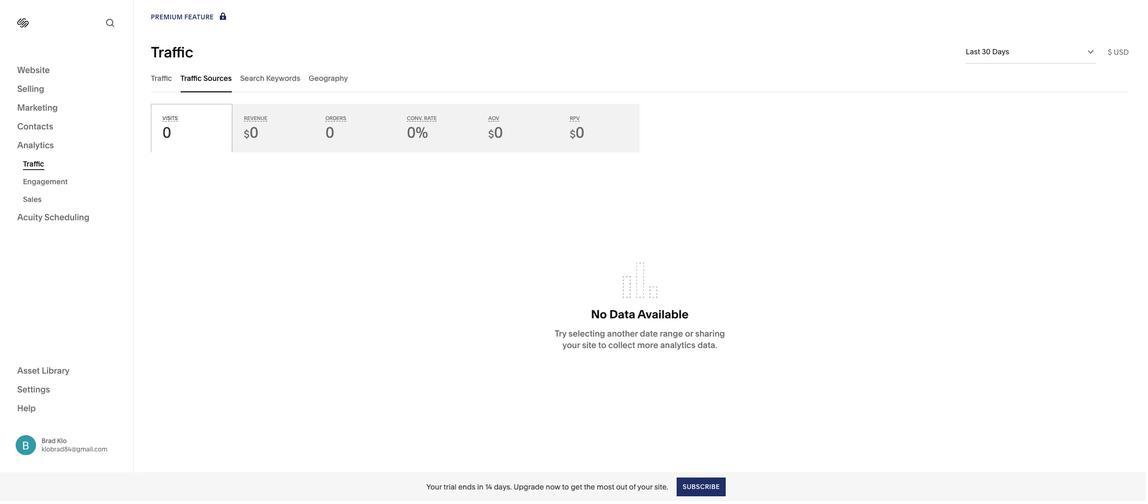 Task type: vqa. For each thing, say whether or not it's contained in the screenshot.


Task type: describe. For each thing, give the bounding box(es) containing it.
1 horizontal spatial your
[[638, 482, 653, 492]]

settings
[[17, 384, 50, 395]]

range
[[660, 329, 683, 339]]

engagement
[[23, 177, 68, 187]]

sales
[[23, 195, 42, 204]]

traffic down analytics
[[23, 159, 44, 169]]

another
[[607, 329, 638, 339]]

trial
[[444, 482, 457, 492]]

tab list containing traffic
[[151, 64, 1129, 92]]

days.
[[494, 482, 512, 492]]

help link
[[17, 403, 36, 414]]

date
[[640, 329, 658, 339]]

out
[[616, 482, 628, 492]]

$ left usd
[[1108, 47, 1113, 57]]

get
[[571, 482, 583, 492]]

geography
[[309, 73, 348, 83]]

0 inside orders 0
[[326, 124, 334, 142]]

brad
[[42, 437, 56, 445]]

no
[[591, 308, 607, 322]]

usd
[[1114, 47, 1129, 57]]

$ for aov
[[489, 129, 494, 141]]

analytics
[[17, 140, 54, 150]]

settings link
[[17, 384, 116, 396]]

0 for rpv
[[576, 124, 585, 142]]

library
[[42, 365, 70, 376]]

asset library link
[[17, 365, 116, 377]]

30
[[982, 47, 991, 56]]

$ for rpv
[[570, 129, 576, 141]]

try selecting another date range or sharing your site to collect more analytics data.
[[555, 329, 725, 351]]

0 for aov
[[494, 124, 503, 142]]

site
[[582, 340, 597, 351]]

keywords
[[266, 73, 301, 83]]

0%
[[407, 124, 428, 142]]

aov
[[489, 115, 500, 121]]

$ usd
[[1108, 47, 1129, 57]]

selecting
[[569, 329, 606, 339]]

rate
[[424, 115, 437, 121]]

sharing
[[696, 329, 725, 339]]

help
[[17, 403, 36, 414]]

of
[[629, 482, 636, 492]]

website
[[17, 65, 50, 75]]

analytics
[[661, 340, 696, 351]]

premium feature
[[151, 13, 214, 21]]

or
[[685, 329, 694, 339]]

your inside try selecting another date range or sharing your site to collect more analytics data.
[[563, 340, 580, 351]]

traffic sources
[[181, 73, 232, 83]]

upgrade
[[514, 482, 544, 492]]

premium feature button
[[151, 11, 229, 23]]

search keywords
[[240, 73, 301, 83]]

site.
[[655, 482, 669, 492]]

engagement link
[[23, 173, 122, 191]]

to inside try selecting another date range or sharing your site to collect more analytics data.
[[599, 340, 607, 351]]

subscribe
[[683, 483, 720, 491]]

$ for revenue
[[244, 129, 250, 141]]

collect
[[609, 340, 636, 351]]

traffic button
[[151, 64, 172, 92]]



Task type: locate. For each thing, give the bounding box(es) containing it.
klobrad84@gmail.com
[[42, 446, 108, 453]]

website link
[[17, 64, 116, 77]]

revenue
[[244, 115, 268, 121]]

marketing link
[[17, 102, 116, 114]]

0 vertical spatial to
[[599, 340, 607, 351]]

2 $ 0 from the left
[[489, 124, 503, 142]]

try
[[555, 329, 567, 339]]

$ 0 for rpv
[[570, 124, 585, 142]]

to
[[599, 340, 607, 351], [562, 482, 569, 492]]

$ down revenue at the top
[[244, 129, 250, 141]]

your trial ends in 14 days. upgrade now to get the most out of your site.
[[427, 482, 669, 492]]

$ 0 down revenue at the top
[[244, 124, 259, 142]]

14
[[485, 482, 492, 492]]

in
[[477, 482, 484, 492]]

analytics link
[[17, 139, 116, 152]]

asset library
[[17, 365, 70, 376]]

premium
[[151, 13, 183, 21]]

traffic
[[151, 43, 193, 61], [151, 73, 172, 83], [181, 73, 202, 83], [23, 159, 44, 169]]

2 0 from the left
[[250, 124, 259, 142]]

last 30 days
[[966, 47, 1010, 56]]

3 0 from the left
[[326, 124, 334, 142]]

data.
[[698, 340, 718, 351]]

$ 0 down rpv
[[570, 124, 585, 142]]

contacts
[[17, 121, 53, 132]]

sources
[[203, 73, 232, 83]]

0 inside the visits 0
[[162, 124, 171, 142]]

visits 0
[[162, 115, 178, 142]]

0 horizontal spatial your
[[563, 340, 580, 351]]

no data available
[[591, 308, 689, 322]]

4 0 from the left
[[494, 124, 503, 142]]

the
[[584, 482, 595, 492]]

0 horizontal spatial $ 0
[[244, 124, 259, 142]]

your
[[427, 482, 442, 492]]

your down try
[[563, 340, 580, 351]]

tab list
[[151, 64, 1129, 92]]

0
[[162, 124, 171, 142], [250, 124, 259, 142], [326, 124, 334, 142], [494, 124, 503, 142], [576, 124, 585, 142]]

1 vertical spatial to
[[562, 482, 569, 492]]

brad klo klobrad84@gmail.com
[[42, 437, 108, 453]]

scheduling
[[44, 212, 89, 223]]

traffic up visits
[[151, 73, 172, 83]]

$ 0
[[244, 124, 259, 142], [489, 124, 503, 142], [570, 124, 585, 142]]

0 down orders
[[326, 124, 334, 142]]

most
[[597, 482, 615, 492]]

acuity scheduling
[[17, 212, 89, 223]]

visits
[[162, 115, 178, 121]]

days
[[993, 47, 1010, 56]]

search
[[240, 73, 265, 83]]

$ 0 for aov
[[489, 124, 503, 142]]

feature
[[185, 13, 214, 21]]

1 horizontal spatial to
[[599, 340, 607, 351]]

klo
[[57, 437, 67, 445]]

orders 0
[[326, 115, 346, 142]]

last 30 days button
[[966, 40, 1097, 63]]

1 0 from the left
[[162, 124, 171, 142]]

last
[[966, 47, 981, 56]]

traffic left the sources
[[181, 73, 202, 83]]

data
[[610, 308, 636, 322]]

contacts link
[[17, 121, 116, 133]]

0 down aov
[[494, 124, 503, 142]]

conv.
[[407, 115, 423, 121]]

$ down rpv
[[570, 129, 576, 141]]

$ down aov
[[489, 129, 494, 141]]

conv. rate 0%
[[407, 115, 437, 142]]

subscribe button
[[677, 478, 726, 497]]

selling link
[[17, 83, 116, 96]]

asset
[[17, 365, 40, 376]]

traffic sources button
[[181, 64, 232, 92]]

0 down rpv
[[576, 124, 585, 142]]

geography button
[[309, 64, 348, 92]]

1 horizontal spatial $ 0
[[489, 124, 503, 142]]

ends
[[459, 482, 476, 492]]

$ 0 down aov
[[489, 124, 503, 142]]

now
[[546, 482, 561, 492]]

$
[[1108, 47, 1113, 57], [244, 129, 250, 141], [489, 129, 494, 141], [570, 129, 576, 141]]

traffic link
[[23, 155, 122, 173]]

acuity scheduling link
[[17, 212, 116, 224]]

1 vertical spatial your
[[638, 482, 653, 492]]

$ 0 for revenue
[[244, 124, 259, 142]]

available
[[638, 308, 689, 322]]

to left get
[[562, 482, 569, 492]]

0 for revenue
[[250, 124, 259, 142]]

traffic inside button
[[181, 73, 202, 83]]

selling
[[17, 84, 44, 94]]

orders
[[326, 115, 346, 121]]

0 vertical spatial your
[[563, 340, 580, 351]]

traffic up traffic button
[[151, 43, 193, 61]]

marketing
[[17, 102, 58, 113]]

0 down revenue at the top
[[250, 124, 259, 142]]

your right of
[[638, 482, 653, 492]]

5 0 from the left
[[576, 124, 585, 142]]

2 horizontal spatial $ 0
[[570, 124, 585, 142]]

3 $ 0 from the left
[[570, 124, 585, 142]]

more
[[638, 340, 659, 351]]

search keywords button
[[240, 64, 301, 92]]

rpv
[[570, 115, 580, 121]]

1 $ 0 from the left
[[244, 124, 259, 142]]

sales link
[[23, 191, 122, 208]]

0 down visits
[[162, 124, 171, 142]]

to right site
[[599, 340, 607, 351]]

acuity
[[17, 212, 42, 223]]

0 horizontal spatial to
[[562, 482, 569, 492]]



